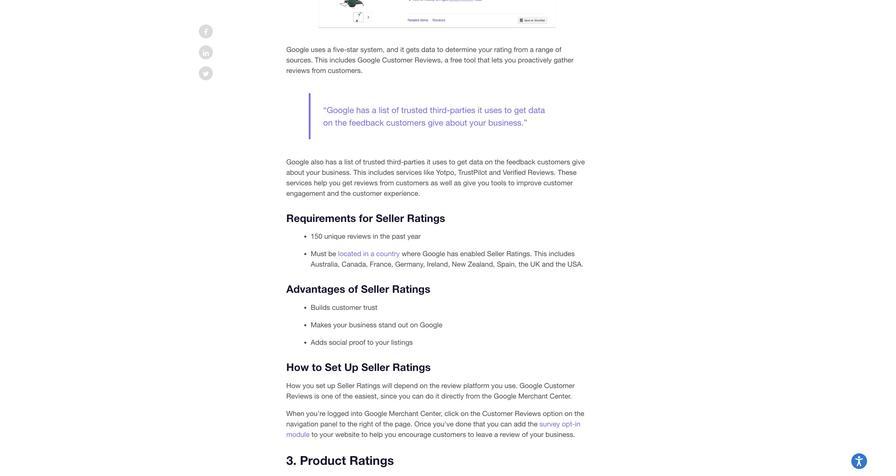 Task type: describe. For each thing, give the bounding box(es) containing it.
directly
[[442, 392, 464, 400]]

this inside google also has a list of trusted third-parties it uses to get data on the feedback customers give about your business. this includes services like yotpo, trustpilot and verified reviews. these services help you get reviews from customers as well as give you tools to improve customer engagement and the customer experience.
[[354, 168, 367, 176]]

a inside google also has a list of trusted third-parties it uses to get data on the feedback customers give about your business. this includes services like yotpo, trustpilot and verified reviews. these services help you get reviews from customers as well as give you tools to improve customer engagement and the customer experience.
[[339, 158, 343, 166]]

located
[[338, 250, 362, 258]]

new
[[452, 260, 466, 268]]

in for the
[[373, 232, 379, 240]]

1 vertical spatial give
[[573, 158, 585, 166]]

seller up past
[[376, 212, 404, 224]]

2 vertical spatial reviews
[[348, 232, 371, 240]]

of inside google uses a five-star system, and it gets data to determine your rating from a range of sources. this includes google customer reviews, a free tool that lets you proactively gather reviews from customers.
[[556, 45, 562, 53]]

module
[[287, 430, 310, 439]]

how for how to set up seller ratings
[[287, 361, 309, 374]]

includes inside google also has a list of trusted third-parties it uses to get data on the feedback customers give about your business. this includes services like yotpo, trustpilot and verified reviews. these services help you get reviews from customers as well as give you tools to improve customer engagement and the customer experience.
[[369, 168, 395, 176]]

seller for where google has enabled seller ratings. this includes australia, canada, france, germany, ireland, new zealand, spain, the uk and the usa.
[[487, 250, 505, 258]]

of inside 'how you set up seller ratings will depend on the review platform you use. google customer reviews is one of the easiest, since you can do it directly from the google merchant center.'
[[335, 392, 341, 400]]

is
[[315, 392, 320, 400]]

on inside google has a list of trusted third-parties it uses to get data on the feedback customers give about your business.
[[323, 118, 333, 127]]

data inside google has a list of trusted third-parties it uses to get data on the feedback customers give about your business.
[[529, 105, 545, 115]]

usa.
[[568, 260, 584, 268]]

trust
[[364, 303, 378, 312]]

merchant inside 'how you set up seller ratings will depend on the review platform you use. google customer reviews is one of the easiest, since you can do it directly from the google merchant center.'
[[519, 392, 548, 400]]

yotpo,
[[436, 168, 457, 176]]

reviews inside google uses a five-star system, and it gets data to determine your rating from a range of sources. this includes google customer reviews, a free tool that lets you proactively gather reviews from customers.
[[287, 66, 310, 74]]

this inside where google has enabled seller ratings. this includes australia, canada, france, germany, ireland, new zealand, spain, the uk and the usa.
[[534, 250, 547, 258]]

requirements for seller ratings
[[287, 212, 446, 224]]

option
[[543, 410, 563, 418]]

must
[[311, 250, 327, 258]]

business. inside google also has a list of trusted third-parties it uses to get data on the feedback customers give about your business. this includes services like yotpo, trustpilot and verified reviews. these services help you get reviews from customers as well as give you tools to improve customer engagement and the customer experience.
[[322, 168, 352, 176]]

right
[[359, 420, 373, 428]]

how you set up seller ratings will depend on the review platform you use. google customer reviews is one of the easiest, since you can do it directly from the google merchant center.
[[287, 382, 575, 400]]

1 horizontal spatial get
[[458, 158, 468, 166]]

reviews,
[[415, 56, 443, 64]]

and right engagement
[[327, 189, 339, 197]]

past
[[392, 232, 406, 240]]

when
[[287, 410, 305, 418]]

builds customer trust
[[311, 303, 378, 312]]

google inside google has a list of trusted third-parties it uses to get data on the feedback customers give about your business.
[[327, 105, 354, 115]]

up
[[328, 382, 336, 390]]

linkedin image
[[203, 50, 209, 57]]

easiest,
[[355, 392, 379, 400]]

1 as from the left
[[431, 179, 438, 187]]

free
[[451, 56, 462, 64]]

of inside google has a list of trusted third-parties it uses to get data on the feedback customers give about your business.
[[392, 105, 399, 115]]

zealand,
[[468, 260, 495, 268]]

trustpilot
[[458, 168, 488, 176]]

gather
[[554, 56, 574, 64]]

australia,
[[311, 260, 340, 268]]

about inside google also has a list of trusted third-parties it uses to get data on the feedback customers give about your business. this includes services like yotpo, trustpilot and verified reviews. these services help you get reviews from customers as well as give you tools to improve customer engagement and the customer experience.
[[287, 168, 305, 176]]

and inside where google has enabled seller ratings. this includes australia, canada, france, germany, ireland, new zealand, spain, the uk and the usa.
[[542, 260, 554, 268]]

use.
[[505, 382, 518, 390]]

up
[[345, 361, 359, 374]]

seller for how you set up seller ratings will depend on the review platform you use. google customer reviews is one of the easiest, since you can do it directly from the google merchant center.
[[337, 382, 355, 390]]

google has a list of trusted third-parties it uses to get data on the feedback customers give about your business.
[[323, 105, 545, 127]]

survey opt-in module
[[287, 420, 581, 439]]

parties inside google has a list of trusted third-parties it uses to get data on the feedback customers give about your business.
[[450, 105, 476, 115]]

from inside 'how you set up seller ratings will depend on the review platform you use. google customer reviews is one of the easiest, since you can do it directly from the google merchant center.'
[[466, 392, 480, 400]]

to inside google has a list of trusted third-parties it uses to get data on the feedback customers give about your business.
[[505, 105, 512, 115]]

reviews inside when you're logged into google merchant center, click on the customer reviews option on the navigation panel to the right of the page. once you've done that you can add the
[[515, 410, 541, 418]]

0 horizontal spatial get
[[343, 179, 353, 187]]

data inside google also has a list of trusted third-parties it uses to get data on the feedback customers give about your business. this includes services like yotpo, trustpilot and verified reviews. these services help you get reviews from customers as well as give you tools to improve customer engagement and the customer experience.
[[469, 158, 483, 166]]

3. product ratings
[[287, 453, 394, 468]]

to inside when you're logged into google merchant center, click on the customer reviews option on the navigation panel to the right of the page. once you've done that you can add the
[[340, 420, 346, 428]]

leave
[[476, 430, 493, 439]]

150
[[311, 232, 323, 240]]

click
[[445, 410, 459, 418]]

enabled
[[461, 250, 485, 258]]

like
[[424, 168, 435, 176]]

these
[[558, 168, 577, 176]]

third- inside google also has a list of trusted third-parties it uses to get data on the feedback customers give about your business. this includes services like yotpo, trustpilot and verified reviews. these services help you get reviews from customers as well as give you tools to improve customer engagement and the customer experience.
[[387, 158, 404, 166]]

proactively
[[518, 56, 552, 64]]

into
[[351, 410, 363, 418]]

how to set up seller ratings
[[287, 361, 431, 374]]

one
[[322, 392, 333, 400]]

google also has a list of trusted third-parties it uses to get data on the feedback customers give about your business. this includes services like yotpo, trustpilot and verified reviews. these services help you get reviews from customers as well as give you tools to improve customer engagement and the customer experience.
[[287, 158, 585, 197]]

stand
[[379, 321, 396, 329]]

uses inside google also has a list of trusted third-parties it uses to get data on the feedback customers give about your business. this includes services like yotpo, trustpilot and verified reviews. these services help you get reviews from customers as well as give you tools to improve customer engagement and the customer experience.
[[433, 158, 447, 166]]

1 horizontal spatial give
[[463, 179, 476, 187]]

must be located in a country
[[311, 250, 400, 258]]

customer inside google uses a five-star system, and it gets data to determine your rating from a range of sources. this includes google customer reviews, a free tool that lets you proactively gather reviews from customers.
[[382, 56, 413, 64]]

1 horizontal spatial help
[[370, 430, 383, 439]]

germany,
[[395, 260, 425, 268]]

advantages
[[287, 283, 346, 296]]

has inside google has a list of trusted third-parties it uses to get data on the feedback customers give about your business.
[[357, 105, 370, 115]]

you inside google uses a five-star system, and it gets data to determine your rating from a range of sources. this includes google customer reviews, a free tool that lets you proactively gather reviews from customers.
[[505, 56, 516, 64]]

proof
[[349, 338, 366, 346]]

country
[[377, 250, 400, 258]]

customer inside when you're logged into google merchant center, click on the customer reviews option on the navigation panel to the right of the page. once you've done that you can add the
[[483, 410, 513, 418]]

for
[[359, 212, 373, 224]]

makes your business stand out on google
[[311, 321, 443, 329]]

that inside when you're logged into google merchant center, click on the customer reviews option on the navigation panel to the right of the page. once you've done that you can add the
[[474, 420, 486, 428]]

encourage
[[398, 430, 432, 439]]

done
[[456, 420, 472, 428]]

from down sources.
[[312, 66, 326, 74]]

ratings.
[[507, 250, 532, 258]]

advantages of seller ratings
[[287, 283, 431, 296]]

verified
[[503, 168, 526, 176]]

also
[[311, 158, 324, 166]]

from up proactively at right
[[514, 45, 528, 53]]

rating
[[495, 45, 512, 53]]

has for parties
[[326, 158, 337, 166]]

well
[[440, 179, 452, 187]]

once
[[415, 420, 431, 428]]

3.
[[287, 453, 297, 468]]

lets
[[492, 56, 503, 64]]

set
[[316, 382, 326, 390]]

twitter image
[[203, 71, 209, 78]]

unique
[[325, 232, 346, 240]]

since
[[381, 392, 397, 400]]

experience.
[[384, 189, 420, 197]]

uk
[[531, 260, 540, 268]]

center.
[[550, 392, 572, 400]]

help inside google also has a list of trusted third-parties it uses to get data on the feedback customers give about your business. this includes services like yotpo, trustpilot and verified reviews. these services help you get reviews from customers as well as give you tools to improve customer engagement and the customer experience.
[[314, 179, 327, 187]]

survey opt-in module link
[[287, 420, 581, 439]]

data inside google uses a five-star system, and it gets data to determine your rating from a range of sources. this includes google customer reviews, a free tool that lets you proactively gather reviews from customers.
[[422, 45, 436, 53]]

page.
[[395, 420, 413, 428]]

open accessibe: accessibility options, statement and help image
[[856, 456, 864, 467]]

feedback inside google has a list of trusted third-parties it uses to get data on the feedback customers give about your business.
[[349, 118, 384, 127]]

of inside when you're logged into google merchant center, click on the customer reviews option on the navigation panel to the right of the page. once you've done that you can add the
[[375, 420, 381, 428]]

improve
[[517, 179, 542, 187]]

panel
[[321, 420, 338, 428]]

1 horizontal spatial review
[[500, 430, 520, 439]]

in for a
[[364, 250, 369, 258]]

survey
[[540, 420, 560, 428]]

it inside 'how you set up seller ratings will depend on the review platform you use. google customer reviews is one of the easiest, since you can do it directly from the google merchant center.'
[[436, 392, 440, 400]]

list inside google also has a list of trusted third-parties it uses to get data on the feedback customers give about your business. this includes services like yotpo, trustpilot and verified reviews. these services help you get reviews from customers as well as give you tools to improve customer engagement and the customer experience.
[[345, 158, 353, 166]]



Task type: locate. For each thing, give the bounding box(es) containing it.
a
[[328, 45, 331, 53], [530, 45, 534, 53], [445, 56, 449, 64], [372, 105, 377, 115], [339, 158, 343, 166], [371, 250, 375, 258], [495, 430, 498, 439]]

can inside 'how you set up seller ratings will depend on the review platform you use. google customer reviews is one of the easiest, since you can do it directly from the google merchant center.'
[[413, 392, 424, 400]]

to
[[437, 45, 444, 53], [505, 105, 512, 115], [449, 158, 456, 166], [509, 179, 515, 187], [368, 338, 374, 346], [312, 361, 322, 374], [340, 420, 346, 428], [312, 430, 318, 439], [362, 430, 368, 439], [468, 430, 475, 439]]

0 vertical spatial list
[[379, 105, 390, 115]]

0 horizontal spatial data
[[422, 45, 436, 53]]

and inside google uses a five-star system, and it gets data to determine your rating from a range of sources. this includes google customer reviews, a free tool that lets you proactively gather reviews from customers.
[[387, 45, 399, 53]]

1 horizontal spatial trusted
[[402, 105, 428, 115]]

1 horizontal spatial list
[[379, 105, 390, 115]]

reviews
[[287, 392, 313, 400], [515, 410, 541, 418]]

0 horizontal spatial review
[[442, 382, 462, 390]]

you're
[[306, 410, 326, 418]]

2 horizontal spatial data
[[529, 105, 545, 115]]

customer down gets
[[382, 56, 413, 64]]

how inside 'how you set up seller ratings will depend on the review platform you use. google customer reviews is one of the easiest, since you can do it directly from the google merchant center.'
[[287, 382, 301, 390]]

your
[[479, 45, 493, 53], [470, 118, 486, 127], [306, 168, 320, 176], [334, 321, 347, 329], [376, 338, 389, 346], [320, 430, 334, 439], [530, 430, 544, 439]]

1 vertical spatial get
[[458, 158, 468, 166]]

1 horizontal spatial third-
[[430, 105, 450, 115]]

located in a country link
[[338, 250, 400, 258]]

trusted
[[402, 105, 428, 115], [363, 158, 385, 166]]

ireland,
[[427, 260, 450, 268]]

0 horizontal spatial customer
[[382, 56, 413, 64]]

2 vertical spatial includes
[[549, 250, 575, 258]]

the
[[335, 118, 347, 127], [495, 158, 505, 166], [341, 189, 351, 197], [380, 232, 390, 240], [519, 260, 529, 268], [556, 260, 566, 268], [430, 382, 440, 390], [343, 392, 353, 400], [482, 392, 492, 400], [471, 410, 481, 418], [575, 410, 585, 418], [348, 420, 358, 428], [383, 420, 393, 428], [528, 420, 538, 428]]

0 horizontal spatial in
[[364, 250, 369, 258]]

services left the like on the left top of page
[[396, 168, 422, 176]]

2 horizontal spatial in
[[575, 420, 581, 428]]

seller inside 'how you set up seller ratings will depend on the review platform you use. google customer reviews is one of the easiest, since you can do it directly from the google merchant center.'
[[337, 382, 355, 390]]

give inside google has a list of trusted third-parties it uses to get data on the feedback customers give about your business.
[[428, 118, 444, 127]]

five-
[[333, 45, 347, 53]]

seller up will on the left bottom of page
[[362, 361, 390, 374]]

you inside when you're logged into google merchant center, click on the customer reviews option on the navigation panel to the right of the page. once you've done that you can add the
[[488, 420, 499, 428]]

2 vertical spatial customer
[[483, 410, 513, 418]]

help down right
[[370, 430, 383, 439]]

0 horizontal spatial list
[[345, 158, 353, 166]]

of inside google also has a list of trusted third-parties it uses to get data on the feedback customers give about your business. this includes services like yotpo, trustpilot and verified reviews. these services help you get reviews from customers as well as give you tools to improve customer engagement and the customer experience.
[[355, 158, 361, 166]]

that up leave
[[474, 420, 486, 428]]

customer down advantages of seller ratings
[[332, 303, 362, 312]]

2 vertical spatial in
[[575, 420, 581, 428]]

2 vertical spatial business.
[[546, 430, 576, 439]]

services
[[396, 168, 422, 176], [287, 179, 312, 187]]

merchant up option
[[519, 392, 548, 400]]

year
[[408, 232, 421, 240]]

2 vertical spatial get
[[343, 179, 353, 187]]

ratings inside 'how you set up seller ratings will depend on the review platform you use. google customer reviews is one of the easiest, since you can do it directly from the google merchant center.'
[[357, 382, 381, 390]]

1 vertical spatial review
[[500, 430, 520, 439]]

customer up for at the top left of page
[[353, 189, 382, 197]]

includes up usa.
[[549, 250, 575, 258]]

social
[[329, 338, 347, 346]]

2 horizontal spatial uses
[[485, 105, 502, 115]]

that left lets
[[478, 56, 490, 64]]

in up 'canada,'
[[364, 250, 369, 258]]

ratings
[[407, 212, 446, 224], [392, 283, 431, 296], [393, 361, 431, 374], [357, 382, 381, 390], [350, 453, 394, 468]]

it inside google uses a five-star system, and it gets data to determine your rating from a range of sources. this includes google customer reviews, a free tool that lets you proactively gather reviews from customers.
[[401, 45, 404, 53]]

feedback inside google also has a list of trusted third-parties it uses to get data on the feedback customers give about your business. this includes services like yotpo, trustpilot and verified reviews. these services help you get reviews from customers as well as give you tools to improve customer engagement and the customer experience.
[[507, 158, 536, 166]]

google inside where google has enabled seller ratings. this includes australia, canada, france, germany, ireland, new zealand, spain, the uk and the usa.
[[423, 250, 446, 258]]

your inside google uses a five-star system, and it gets data to determine your rating from a range of sources. this includes google customer reviews, a free tool that lets you proactively gather reviews from customers.
[[479, 45, 493, 53]]

google uses a five-star system, and it gets data to determine your rating from a range of sources. this includes google customer reviews, a free tool that lets you proactively gather reviews from customers.
[[287, 45, 574, 74]]

has for australia,
[[447, 250, 459, 258]]

from down platform
[[466, 392, 480, 400]]

customers inside google has a list of trusted third-parties it uses to get data on the feedback customers give about your business.
[[387, 118, 426, 127]]

0 horizontal spatial third-
[[387, 158, 404, 166]]

can left do
[[413, 392, 424, 400]]

opt-
[[562, 420, 575, 428]]

where google has enabled seller ratings. this includes australia, canada, france, germany, ireland, new zealand, spain, the uk and the usa.
[[311, 250, 584, 268]]

merchant inside when you're logged into google merchant center, click on the customer reviews option on the navigation panel to the right of the page. once you've done that you can add the
[[389, 410, 419, 418]]

it inside google has a list of trusted third-parties it uses to get data on the feedback customers give about your business.
[[478, 105, 483, 115]]

1 vertical spatial reviews
[[355, 179, 378, 187]]

1 horizontal spatial has
[[357, 105, 370, 115]]

seller inside where google has enabled seller ratings. this includes australia, canada, france, germany, ireland, new zealand, spain, the uk and the usa.
[[487, 250, 505, 258]]

your inside google has a list of trusted third-parties it uses to get data on the feedback customers give about your business.
[[470, 118, 486, 127]]

get
[[515, 105, 527, 115], [458, 158, 468, 166], [343, 179, 353, 187]]

and right system,
[[387, 45, 399, 53]]

1 horizontal spatial uses
[[433, 158, 447, 166]]

0 vertical spatial feedback
[[349, 118, 384, 127]]

1 vertical spatial business.
[[322, 168, 352, 176]]

2 horizontal spatial has
[[447, 250, 459, 258]]

parties
[[450, 105, 476, 115], [404, 158, 425, 166]]

0 horizontal spatial as
[[431, 179, 438, 187]]

listings
[[391, 338, 413, 346]]

google inside google also has a list of trusted third-parties it uses to get data on the feedback customers give about your business. this includes services like yotpo, trustpilot and verified reviews. these services help you get reviews from customers as well as give you tools to improve customer engagement and the customer experience.
[[287, 158, 309, 166]]

requirements
[[287, 212, 356, 224]]

get inside google has a list of trusted third-parties it uses to get data on the feedback customers give about your business.
[[515, 105, 527, 115]]

0 vertical spatial in
[[373, 232, 379, 240]]

out
[[398, 321, 408, 329]]

0 horizontal spatial uses
[[311, 45, 326, 53]]

on inside google also has a list of trusted third-parties it uses to get data on the feedback customers give about your business. this includes services like yotpo, trustpilot and verified reviews. these services help you get reviews from customers as well as give you tools to improve customer engagement and the customer experience.
[[485, 158, 493, 166]]

1 vertical spatial this
[[354, 168, 367, 176]]

1 vertical spatial data
[[529, 105, 545, 115]]

uses
[[311, 45, 326, 53], [485, 105, 502, 115], [433, 158, 447, 166]]

2 vertical spatial customer
[[332, 303, 362, 312]]

seller for how to set up seller ratings
[[362, 361, 390, 374]]

business. inside google has a list of trusted third-parties it uses to get data on the feedback customers give about your business.
[[489, 118, 524, 127]]

0 vertical spatial about
[[446, 118, 468, 127]]

review up directly
[[442, 382, 462, 390]]

depend
[[394, 382, 418, 390]]

1 vertical spatial help
[[370, 430, 383, 439]]

0 vertical spatial how
[[287, 361, 309, 374]]

can inside when you're logged into google merchant center, click on the customer reviews option on the navigation panel to the right of the page. once you've done that you can add the
[[501, 420, 512, 428]]

1 horizontal spatial can
[[501, 420, 512, 428]]

seller up spain,
[[487, 250, 505, 258]]

add
[[514, 420, 526, 428]]

2 how from the top
[[287, 382, 301, 390]]

0 horizontal spatial reviews
[[287, 392, 313, 400]]

1 horizontal spatial parties
[[450, 105, 476, 115]]

website
[[336, 430, 360, 439]]

0 vertical spatial help
[[314, 179, 327, 187]]

facebook image
[[204, 29, 208, 36]]

1 vertical spatial services
[[287, 179, 312, 187]]

0 vertical spatial services
[[396, 168, 422, 176]]

2 vertical spatial data
[[469, 158, 483, 166]]

where
[[402, 250, 421, 258]]

to your website to help you encourage customers to leave a review of your business.
[[310, 430, 576, 439]]

0 horizontal spatial has
[[326, 158, 337, 166]]

has inside google also has a list of trusted third-parties it uses to get data on the feedback customers give about your business. this includes services like yotpo, trustpilot and verified reviews. these services help you get reviews from customers as well as give you tools to improve customer engagement and the customer experience.
[[326, 158, 337, 166]]

1 vertical spatial customer
[[353, 189, 382, 197]]

google inside when you're logged into google merchant center, click on the customer reviews option on the navigation panel to the right of the page. once you've done that you can add the
[[365, 410, 387, 418]]

about inside google has a list of trusted third-parties it uses to get data on the feedback customers give about your business.
[[446, 118, 468, 127]]

france,
[[370, 260, 394, 268]]

parties inside google also has a list of trusted third-parties it uses to get data on the feedback customers give about your business. this includes services like yotpo, trustpilot and verified reviews. these services help you get reviews from customers as well as give you tools to improve customer engagement and the customer experience.
[[404, 158, 425, 166]]

0 vertical spatial customer
[[382, 56, 413, 64]]

this
[[315, 56, 328, 64], [354, 168, 367, 176], [534, 250, 547, 258]]

that
[[478, 56, 490, 64], [474, 420, 486, 428]]

business
[[349, 321, 377, 329]]

adds
[[311, 338, 327, 346]]

1 vertical spatial parties
[[404, 158, 425, 166]]

system,
[[361, 45, 385, 53]]

includes up customers.
[[330, 56, 356, 64]]

customers
[[387, 118, 426, 127], [538, 158, 571, 166], [396, 179, 429, 187], [433, 430, 466, 439]]

reviews inside google also has a list of trusted third-parties it uses to get data on the feedback customers give about your business. this includes services like yotpo, trustpilot and verified reviews. these services help you get reviews from customers as well as give you tools to improve customer engagement and the customer experience.
[[355, 179, 378, 187]]

includes up 'experience.'
[[369, 168, 395, 176]]

spain,
[[497, 260, 517, 268]]

0 vertical spatial third-
[[430, 105, 450, 115]]

third-
[[430, 105, 450, 115], [387, 158, 404, 166]]

tools
[[492, 179, 507, 187]]

review inside 'how you set up seller ratings will depend on the review platform you use. google customer reviews is one of the easiest, since you can do it directly from the google merchant center.'
[[442, 382, 462, 390]]

trusted inside google has a list of trusted third-parties it uses to get data on the feedback customers give about your business.
[[402, 105, 428, 115]]

merchant up page.
[[389, 410, 419, 418]]

0 vertical spatial review
[[442, 382, 462, 390]]

0 vertical spatial can
[[413, 392, 424, 400]]

1 vertical spatial how
[[287, 382, 301, 390]]

1 horizontal spatial includes
[[369, 168, 395, 176]]

0 vertical spatial business.
[[489, 118, 524, 127]]

do
[[426, 392, 434, 400]]

from inside google also has a list of trusted third-parties it uses to get data on the feedback customers give about your business. this includes services like yotpo, trustpilot and verified reviews. these services help you get reviews from customers as well as give you tools to improve customer engagement and the customer experience.
[[380, 179, 394, 187]]

google
[[287, 45, 309, 53], [358, 56, 380, 64], [327, 105, 354, 115], [287, 158, 309, 166], [423, 250, 446, 258], [420, 321, 443, 329], [520, 382, 543, 390], [494, 392, 517, 400], [365, 410, 387, 418]]

customer up leave
[[483, 410, 513, 418]]

1 vertical spatial feedback
[[507, 158, 536, 166]]

0 vertical spatial parties
[[450, 105, 476, 115]]

canada,
[[342, 260, 368, 268]]

1 horizontal spatial business.
[[489, 118, 524, 127]]

screen shot 2018 08 27 at 1.34.34 pm  2 image
[[315, 0, 560, 31]]

to inside google uses a five-star system, and it gets data to determine your rating from a range of sources. this includes google customer reviews, a free tool that lets you proactively gather reviews from customers.
[[437, 45, 444, 53]]

0 vertical spatial data
[[422, 45, 436, 53]]

merchant
[[519, 392, 548, 400], [389, 410, 419, 418]]

0 horizontal spatial can
[[413, 392, 424, 400]]

and right uk
[[542, 260, 554, 268]]

0 vertical spatial includes
[[330, 56, 356, 64]]

be
[[329, 250, 336, 258]]

1 how from the top
[[287, 361, 309, 374]]

0 horizontal spatial help
[[314, 179, 327, 187]]

platform
[[464, 382, 490, 390]]

it
[[401, 45, 404, 53], [478, 105, 483, 115], [427, 158, 431, 166], [436, 392, 440, 400]]

customer down the these
[[544, 179, 573, 187]]

help
[[314, 179, 327, 187], [370, 430, 383, 439]]

set
[[325, 361, 342, 374]]

from up 'experience.'
[[380, 179, 394, 187]]

and up tools
[[490, 168, 501, 176]]

review down add
[[500, 430, 520, 439]]

reviews up add
[[515, 410, 541, 418]]

logged
[[328, 410, 349, 418]]

0 horizontal spatial about
[[287, 168, 305, 176]]

0 horizontal spatial business.
[[322, 168, 352, 176]]

0 horizontal spatial services
[[287, 179, 312, 187]]

tool
[[464, 56, 476, 64]]

customers.
[[328, 66, 363, 74]]

2 vertical spatial has
[[447, 250, 459, 258]]

the inside google has a list of trusted third-parties it uses to get data on the feedback customers give about your business.
[[335, 118, 347, 127]]

2 horizontal spatial business.
[[546, 430, 576, 439]]

2 vertical spatial this
[[534, 250, 547, 258]]

trusted inside google also has a list of trusted third-parties it uses to get data on the feedback customers give about your business. this includes services like yotpo, trustpilot and verified reviews. these services help you get reviews from customers as well as give you tools to improve customer engagement and the customer experience.
[[363, 158, 385, 166]]

on inside 'how you set up seller ratings will depend on the review platform you use. google customer reviews is one of the easiest, since you can do it directly from the google merchant center.'
[[420, 382, 428, 390]]

review
[[442, 382, 462, 390], [500, 430, 520, 439]]

0 horizontal spatial parties
[[404, 158, 425, 166]]

how for how you set up seller ratings will depend on the review platform you use. google customer reviews is one of the easiest, since you can do it directly from the google merchant center.
[[287, 382, 301, 390]]

product
[[300, 453, 346, 468]]

0 vertical spatial has
[[357, 105, 370, 115]]

determine
[[446, 45, 477, 53]]

reviews inside 'how you set up seller ratings will depend on the review platform you use. google customer reviews is one of the easiest, since you can do it directly from the google merchant center.'
[[287, 392, 313, 400]]

2 vertical spatial give
[[463, 179, 476, 187]]

0 vertical spatial give
[[428, 118, 444, 127]]

150 unique reviews in the past year
[[311, 232, 421, 240]]

0 vertical spatial merchant
[[519, 392, 548, 400]]

third- inside google has a list of trusted third-parties it uses to get data on the feedback customers give about your business.
[[430, 105, 450, 115]]

1 horizontal spatial services
[[396, 168, 422, 176]]

includes inside where google has enabled seller ratings. this includes australia, canada, france, germany, ireland, new zealand, spain, the uk and the usa.
[[549, 250, 575, 258]]

will
[[383, 382, 392, 390]]

1 vertical spatial in
[[364, 250, 369, 258]]

0 horizontal spatial feedback
[[349, 118, 384, 127]]

this inside google uses a five-star system, and it gets data to determine your rating from a range of sources. this includes google customer reviews, a free tool that lets you proactively gather reviews from customers.
[[315, 56, 328, 64]]

1 vertical spatial has
[[326, 158, 337, 166]]

0 horizontal spatial merchant
[[389, 410, 419, 418]]

star
[[347, 45, 359, 53]]

you
[[505, 56, 516, 64], [329, 179, 341, 187], [478, 179, 490, 187], [303, 382, 314, 390], [492, 382, 503, 390], [399, 392, 411, 400], [488, 420, 499, 428], [385, 430, 396, 439]]

reviews
[[287, 66, 310, 74], [355, 179, 378, 187], [348, 232, 371, 240]]

1 horizontal spatial data
[[469, 158, 483, 166]]

from
[[514, 45, 528, 53], [312, 66, 326, 74], [380, 179, 394, 187], [466, 392, 480, 400]]

has inside where google has enabled seller ratings. this includes australia, canada, france, germany, ireland, new zealand, spain, the uk and the usa.
[[447, 250, 459, 258]]

1 horizontal spatial feedback
[[507, 158, 536, 166]]

customer up center.
[[545, 382, 575, 390]]

of
[[556, 45, 562, 53], [392, 105, 399, 115], [355, 158, 361, 166], [348, 283, 358, 296], [335, 392, 341, 400], [375, 420, 381, 428], [522, 430, 528, 439]]

engagement
[[287, 189, 325, 197]]

can left add
[[501, 420, 512, 428]]

0 vertical spatial customer
[[544, 179, 573, 187]]

customer inside 'how you set up seller ratings will depend on the review platform you use. google customer reviews is one of the easiest, since you can do it directly from the google merchant center.'
[[545, 382, 575, 390]]

reviews left "is"
[[287, 392, 313, 400]]

2 vertical spatial uses
[[433, 158, 447, 166]]

0 vertical spatial this
[[315, 56, 328, 64]]

your inside google also has a list of trusted third-parties it uses to get data on the feedback customers give about your business. this includes services like yotpo, trustpilot and verified reviews. these services help you get reviews from customers as well as give you tools to improve customer engagement and the customer experience.
[[306, 168, 320, 176]]

1 vertical spatial that
[[474, 420, 486, 428]]

1 horizontal spatial in
[[373, 232, 379, 240]]

sources.
[[287, 56, 313, 64]]

in inside survey opt-in module
[[575, 420, 581, 428]]

services up engagement
[[287, 179, 312, 187]]

in up located in a country "link"
[[373, 232, 379, 240]]

1 horizontal spatial customer
[[483, 410, 513, 418]]

as right the well
[[454, 179, 462, 187]]

0 horizontal spatial this
[[315, 56, 328, 64]]

makes
[[311, 321, 332, 329]]

2 horizontal spatial get
[[515, 105, 527, 115]]

when you're logged into google merchant center, click on the customer reviews option on the navigation panel to the right of the page. once you've done that you can add the
[[287, 410, 585, 428]]

gets
[[406, 45, 420, 53]]

seller up trust
[[361, 283, 390, 296]]

as left the well
[[431, 179, 438, 187]]

a inside google has a list of trusted third-parties it uses to get data on the feedback customers give about your business.
[[372, 105, 377, 115]]

1 horizontal spatial reviews
[[515, 410, 541, 418]]

1 horizontal spatial about
[[446, 118, 468, 127]]

1 vertical spatial merchant
[[389, 410, 419, 418]]

0 vertical spatial get
[[515, 105, 527, 115]]

1 vertical spatial customer
[[545, 382, 575, 390]]

in right survey
[[575, 420, 581, 428]]

that inside google uses a five-star system, and it gets data to determine your rating from a range of sources. this includes google customer reviews, a free tool that lets you proactively gather reviews from customers.
[[478, 56, 490, 64]]

1 vertical spatial uses
[[485, 105, 502, 115]]

2 horizontal spatial give
[[573, 158, 585, 166]]

list inside google has a list of trusted third-parties it uses to get data on the feedback customers give about your business.
[[379, 105, 390, 115]]

navigation
[[287, 420, 319, 428]]

range
[[536, 45, 554, 53]]

it inside google also has a list of trusted third-parties it uses to get data on the feedback customers give about your business. this includes services like yotpo, trustpilot and verified reviews. these services help you get reviews from customers as well as give you tools to improve customer engagement and the customer experience.
[[427, 158, 431, 166]]

builds
[[311, 303, 330, 312]]

2 as from the left
[[454, 179, 462, 187]]

seller right up
[[337, 382, 355, 390]]

help up engagement
[[314, 179, 327, 187]]

0 vertical spatial uses
[[311, 45, 326, 53]]

uses inside google uses a five-star system, and it gets data to determine your rating from a range of sources. this includes google customer reviews, a free tool that lets you proactively gather reviews from customers.
[[311, 45, 326, 53]]

0 vertical spatial that
[[478, 56, 490, 64]]

1 vertical spatial can
[[501, 420, 512, 428]]

uses inside google has a list of trusted third-parties it uses to get data on the feedback customers give about your business.
[[485, 105, 502, 115]]

includes inside google uses a five-star system, and it gets data to determine your rating from a range of sources. this includes google customer reviews, a free tool that lets you proactively gather reviews from customers.
[[330, 56, 356, 64]]



Task type: vqa. For each thing, say whether or not it's contained in the screenshot.
'competitors?'
no



